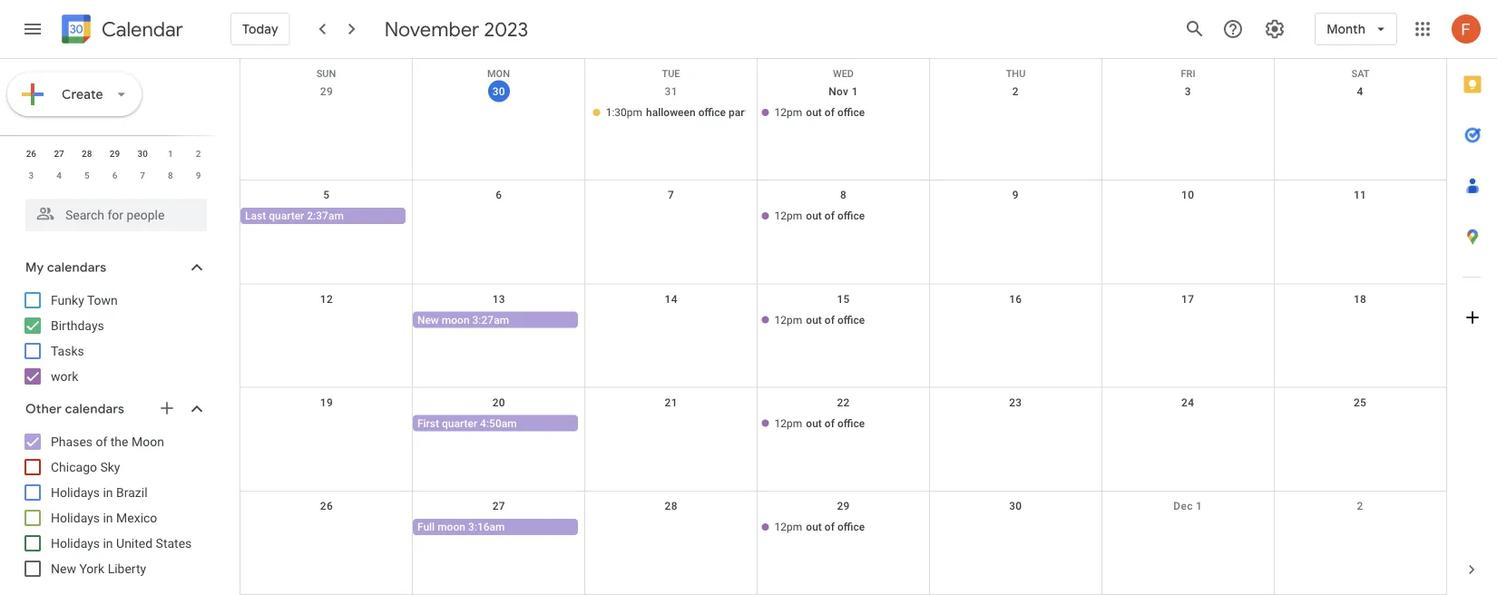 Task type: describe. For each thing, give the bounding box(es) containing it.
other calendars button
[[4, 395, 225, 424]]

row containing 3
[[17, 164, 212, 186]]

4:50am
[[480, 417, 517, 430]]

30 element
[[132, 142, 154, 164]]

december 5 element
[[76, 164, 98, 186]]

0 horizontal spatial 1
[[168, 148, 173, 159]]

halloween
[[646, 106, 696, 119]]

row containing sun
[[240, 59, 1447, 79]]

of inside other calendars list
[[96, 434, 107, 449]]

chicago sky
[[51, 460, 120, 475]]

12pm for nov 1
[[775, 106, 803, 119]]

liberty
[[108, 561, 146, 576]]

the
[[111, 434, 128, 449]]

tue
[[662, 68, 680, 79]]

holidays in united states
[[51, 536, 192, 551]]

out for nov 1
[[806, 106, 822, 119]]

december 6 element
[[104, 164, 126, 186]]

in for united
[[103, 536, 113, 551]]

last quarter 2:37am
[[245, 210, 344, 223]]

12pm out of office for 22
[[775, 417, 865, 430]]

full moon 3:16am
[[417, 521, 505, 533]]

1 for dec 1
[[1196, 500, 1203, 513]]

united
[[116, 536, 153, 551]]

tasks
[[51, 343, 84, 358]]

4 inside december 4 element
[[56, 170, 62, 181]]

december 2 element
[[188, 142, 209, 164]]

21
[[665, 396, 678, 409]]

calendar heading
[[98, 17, 183, 42]]

of for 29
[[825, 521, 835, 533]]

row containing 30
[[240, 77, 1447, 181]]

15
[[837, 293, 850, 305]]

1 horizontal spatial 9
[[1013, 189, 1019, 202]]

row containing 12
[[240, 284, 1447, 388]]

my
[[25, 260, 44, 276]]

new york liberty
[[51, 561, 146, 576]]

work
[[51, 369, 78, 384]]

in for brazil
[[103, 485, 113, 500]]

29 for 1
[[110, 148, 120, 159]]

of for 15
[[825, 313, 835, 326]]

28 element
[[76, 142, 98, 164]]

2023
[[484, 16, 528, 42]]

holidays for holidays in brazil
[[51, 485, 100, 500]]

quarter for 4:50am
[[442, 417, 477, 430]]

calendar
[[102, 17, 183, 42]]

out for 29
[[806, 521, 822, 533]]

december 3 element
[[20, 164, 42, 186]]

month
[[1327, 21, 1366, 37]]

create
[[62, 86, 103, 103]]

20
[[492, 396, 505, 409]]

last quarter 2:37am button
[[240, 208, 406, 224]]

party
[[729, 106, 754, 119]]

30 for dec 1
[[1009, 500, 1022, 513]]

moon for full
[[438, 521, 466, 533]]

Search for people text field
[[36, 199, 196, 231]]

wed
[[833, 68, 854, 79]]

26 element
[[20, 142, 42, 164]]

december 9 element
[[188, 164, 209, 186]]

1 for nov 1
[[852, 85, 858, 98]]

other
[[25, 401, 62, 417]]

12pm for 15
[[775, 313, 803, 326]]

office for 22
[[838, 417, 865, 430]]

create button
[[7, 73, 141, 116]]

2 for 1
[[196, 148, 201, 159]]

17
[[1182, 293, 1195, 305]]

sun
[[316, 68, 336, 79]]

10
[[1182, 189, 1195, 202]]

out for 22
[[806, 417, 822, 430]]

of for 22
[[825, 417, 835, 430]]

dec 1
[[1174, 500, 1203, 513]]

town
[[87, 293, 118, 308]]

states
[[156, 536, 192, 551]]

holidays for holidays in mexico
[[51, 510, 100, 525]]

2:37am
[[307, 210, 344, 223]]

0 vertical spatial 6
[[112, 170, 117, 181]]

funky
[[51, 293, 84, 308]]

funky town
[[51, 293, 118, 308]]

1 horizontal spatial 8
[[840, 189, 847, 202]]

14
[[665, 293, 678, 305]]

28 for 1
[[82, 148, 92, 159]]

december 7 element
[[132, 164, 154, 186]]

new for new york liberty
[[51, 561, 76, 576]]

moon for new
[[442, 313, 470, 326]]

1:30pm
[[606, 106, 643, 119]]

month button
[[1315, 7, 1398, 51]]

brazil
[[116, 485, 148, 500]]

my calendars list
[[4, 286, 225, 391]]

other calendars
[[25, 401, 124, 417]]

12pm out of office for 15
[[775, 313, 865, 326]]

out for 15
[[806, 313, 822, 326]]

29 for dec 1
[[837, 500, 850, 513]]

sky
[[100, 460, 120, 475]]

holidays for holidays in united states
[[51, 536, 100, 551]]

13
[[492, 293, 505, 305]]

22
[[837, 396, 850, 409]]

16
[[1009, 293, 1022, 305]]



Task type: vqa. For each thing, say whether or not it's contained in the screenshot.
zones
no



Task type: locate. For each thing, give the bounding box(es) containing it.
1 vertical spatial 28
[[665, 500, 678, 513]]

moon left 3:27am
[[442, 313, 470, 326]]

1 horizontal spatial quarter
[[442, 417, 477, 430]]

0 horizontal spatial 4
[[56, 170, 62, 181]]

first quarter 4:50am button
[[413, 415, 578, 432]]

2 horizontal spatial 29
[[837, 500, 850, 513]]

1 horizontal spatial 1
[[852, 85, 858, 98]]

11
[[1354, 189, 1367, 202]]

3 down fri
[[1185, 85, 1191, 98]]

30 inside row
[[492, 85, 505, 98]]

0 horizontal spatial 6
[[112, 170, 117, 181]]

1:30pm halloween office party
[[606, 106, 754, 119]]

0 horizontal spatial 8
[[168, 170, 173, 181]]

new
[[417, 313, 439, 326], [51, 561, 76, 576]]

26 for 1
[[26, 148, 36, 159]]

my calendars
[[25, 260, 106, 276]]

2 horizontal spatial 30
[[1009, 500, 1022, 513]]

5 down the 28 element
[[84, 170, 89, 181]]

thu
[[1006, 68, 1026, 79]]

1 vertical spatial holidays
[[51, 510, 100, 525]]

5 12pm from the top
[[775, 521, 803, 533]]

quarter for 2:37am
[[269, 210, 304, 223]]

chicago
[[51, 460, 97, 475]]

1 out from the top
[[806, 106, 822, 119]]

4 out from the top
[[806, 417, 822, 430]]

mon
[[487, 68, 510, 79]]

row group containing 26
[[17, 55, 212, 186]]

2 in from the top
[[103, 510, 113, 525]]

phases of the moon
[[51, 434, 164, 449]]

0 horizontal spatial 27
[[54, 148, 64, 159]]

1 vertical spatial 27
[[492, 500, 505, 513]]

0 vertical spatial 1
[[852, 85, 858, 98]]

0 vertical spatial 8
[[168, 170, 173, 181]]

0 vertical spatial calendars
[[47, 260, 106, 276]]

dec
[[1174, 500, 1193, 513]]

4 down 27 element
[[56, 170, 62, 181]]

my calendars button
[[4, 253, 225, 282]]

2 horizontal spatial 2
[[1357, 500, 1364, 513]]

29 inside row
[[320, 85, 333, 98]]

december 1 element
[[160, 142, 181, 164]]

0 horizontal spatial new
[[51, 561, 76, 576]]

office
[[698, 106, 726, 119], [838, 106, 865, 119], [838, 210, 865, 223], [838, 313, 865, 326], [838, 417, 865, 430], [838, 521, 865, 533]]

12pm out of office for 29
[[775, 521, 865, 533]]

grid containing 30
[[240, 59, 1447, 595]]

2 holidays from the top
[[51, 510, 100, 525]]

12pm out of office for nov 1
[[775, 106, 865, 119]]

0 vertical spatial 26
[[26, 148, 36, 159]]

5 out from the top
[[806, 521, 822, 533]]

calendar element
[[58, 11, 183, 51]]

0 vertical spatial 2
[[1013, 85, 1019, 98]]

1 vertical spatial calendars
[[65, 401, 124, 417]]

moon
[[442, 313, 470, 326], [438, 521, 466, 533]]

holidays down holidays in brazil
[[51, 510, 100, 525]]

row containing 5
[[240, 181, 1447, 284]]

2 vertical spatial 30
[[1009, 500, 1022, 513]]

7
[[140, 170, 145, 181], [668, 189, 674, 202]]

0 vertical spatial 30
[[492, 85, 505, 98]]

holidays in mexico
[[51, 510, 157, 525]]

0 horizontal spatial 2
[[196, 148, 201, 159]]

1 vertical spatial new
[[51, 561, 76, 576]]

1 horizontal spatial 28
[[665, 500, 678, 513]]

29 inside 29 element
[[110, 148, 120, 159]]

new moon 3:27am
[[417, 313, 509, 326]]

0 horizontal spatial 26
[[26, 148, 36, 159]]

other calendars list
[[4, 427, 225, 584]]

7 down 30 element
[[140, 170, 145, 181]]

0 vertical spatial 9
[[196, 170, 201, 181]]

1 vertical spatial 4
[[56, 170, 62, 181]]

in left brazil
[[103, 485, 113, 500]]

november
[[385, 16, 479, 42]]

27 for dec 1
[[492, 500, 505, 513]]

0 horizontal spatial 7
[[140, 170, 145, 181]]

1 12pm out of office from the top
[[775, 106, 865, 119]]

3:27am
[[472, 313, 509, 326]]

november 2023
[[385, 16, 528, 42]]

last
[[245, 210, 266, 223]]

holidays in brazil
[[51, 485, 148, 500]]

None search field
[[0, 191, 225, 231]]

0 horizontal spatial 28
[[82, 148, 92, 159]]

york
[[79, 561, 105, 576]]

in for mexico
[[103, 510, 113, 525]]

grid
[[240, 59, 1447, 595]]

1 vertical spatial 9
[[1013, 189, 1019, 202]]

2 vertical spatial in
[[103, 536, 113, 551]]

holidays down 'chicago'
[[51, 485, 100, 500]]

quarter
[[269, 210, 304, 223], [442, 417, 477, 430]]

1 vertical spatial in
[[103, 510, 113, 525]]

3:16am
[[468, 521, 505, 533]]

31
[[665, 85, 678, 98]]

30 inside row group
[[137, 148, 148, 159]]

1 vertical spatial 5
[[323, 189, 330, 202]]

fri
[[1181, 68, 1196, 79]]

2 horizontal spatial 1
[[1196, 500, 1203, 513]]

2 inside december 2 "element"
[[196, 148, 201, 159]]

0 vertical spatial 4
[[1357, 85, 1364, 98]]

1 vertical spatial 1
[[168, 148, 173, 159]]

1 horizontal spatial 3
[[1185, 85, 1191, 98]]

office for 29
[[838, 521, 865, 533]]

0 horizontal spatial quarter
[[269, 210, 304, 223]]

0 horizontal spatial 5
[[84, 170, 89, 181]]

1 up december 8 element
[[168, 148, 173, 159]]

calendars up phases of the moon
[[65, 401, 124, 417]]

1 right nov
[[852, 85, 858, 98]]

30 for 1
[[137, 148, 148, 159]]

1 in from the top
[[103, 485, 113, 500]]

29
[[320, 85, 333, 98], [110, 148, 120, 159], [837, 500, 850, 513]]

4 down the sat
[[1357, 85, 1364, 98]]

12pm for 29
[[775, 521, 803, 533]]

1 vertical spatial moon
[[438, 521, 466, 533]]

new inside other calendars list
[[51, 561, 76, 576]]

2 vertical spatial holidays
[[51, 536, 100, 551]]

27 up december 4 element
[[54, 148, 64, 159]]

in down holidays in brazil
[[103, 510, 113, 525]]

3 down 26 element
[[29, 170, 34, 181]]

0 vertical spatial moon
[[442, 313, 470, 326]]

28
[[82, 148, 92, 159], [665, 500, 678, 513]]

1 horizontal spatial 30
[[492, 85, 505, 98]]

28 for dec 1
[[665, 500, 678, 513]]

row group
[[17, 55, 212, 186]]

2 for dec 1
[[1357, 500, 1364, 513]]

phases
[[51, 434, 93, 449]]

3 in from the top
[[103, 536, 113, 551]]

3 holidays from the top
[[51, 536, 100, 551]]

0 vertical spatial 7
[[140, 170, 145, 181]]

0 vertical spatial 29
[[320, 85, 333, 98]]

full
[[417, 521, 435, 533]]

4 inside grid
[[1357, 85, 1364, 98]]

27 element
[[48, 142, 70, 164]]

first quarter 4:50am
[[417, 417, 517, 430]]

1 vertical spatial 7
[[668, 189, 674, 202]]

12
[[320, 293, 333, 305]]

cell
[[240, 104, 413, 123], [413, 104, 585, 123], [930, 104, 1102, 123], [1274, 104, 1447, 123], [17, 121, 45, 142], [45, 121, 73, 142], [73, 121, 101, 142], [101, 121, 129, 142], [129, 121, 157, 142], [157, 121, 184, 142], [184, 121, 212, 142], [585, 208, 757, 226], [930, 208, 1102, 226], [1274, 208, 1447, 226], [240, 312, 413, 330], [585, 312, 757, 330], [930, 312, 1102, 330], [1274, 312, 1447, 330], [240, 415, 413, 433], [585, 415, 757, 433], [930, 415, 1102, 433], [1274, 415, 1447, 433], [240, 519, 413, 537], [585, 519, 757, 537], [930, 519, 1102, 537], [1274, 519, 1447, 537]]

18
[[1354, 293, 1367, 305]]

calendars up funky town
[[47, 260, 106, 276]]

0 vertical spatial new
[[417, 313, 439, 326]]

0 horizontal spatial 30
[[137, 148, 148, 159]]

mexico
[[116, 510, 157, 525]]

2 12pm from the top
[[775, 210, 803, 223]]

1 horizontal spatial 5
[[323, 189, 330, 202]]

moon inside button
[[438, 521, 466, 533]]

30
[[492, 85, 505, 98], [137, 148, 148, 159], [1009, 500, 1022, 513]]

3
[[1185, 85, 1191, 98], [29, 170, 34, 181]]

moon right full
[[438, 521, 466, 533]]

27 for 1
[[54, 148, 64, 159]]

5 inside grid
[[323, 189, 330, 202]]

december 8 element
[[160, 164, 181, 186]]

office for nov 1
[[838, 106, 865, 119]]

2 vertical spatial 1
[[1196, 500, 1203, 513]]

office for 15
[[838, 313, 865, 326]]

1 vertical spatial 3
[[29, 170, 34, 181]]

1 vertical spatial quarter
[[442, 417, 477, 430]]

sat
[[1352, 68, 1370, 79]]

12pm
[[775, 106, 803, 119], [775, 210, 803, 223], [775, 313, 803, 326], [775, 417, 803, 430], [775, 521, 803, 533]]

3 12pm out of office from the top
[[775, 313, 865, 326]]

1 horizontal spatial new
[[417, 313, 439, 326]]

2 12pm out of office from the top
[[775, 210, 865, 223]]

0 vertical spatial 28
[[82, 148, 92, 159]]

1 vertical spatial 29
[[110, 148, 120, 159]]

1 12pm from the top
[[775, 106, 803, 119]]

in down holidays in mexico
[[103, 536, 113, 551]]

23
[[1009, 396, 1022, 409]]

out
[[806, 106, 822, 119], [806, 210, 822, 223], [806, 313, 822, 326], [806, 417, 822, 430], [806, 521, 822, 533]]

new inside button
[[417, 313, 439, 326]]

0 horizontal spatial 3
[[29, 170, 34, 181]]

1 horizontal spatial 7
[[668, 189, 674, 202]]

1 horizontal spatial 4
[[1357, 85, 1364, 98]]

2 out from the top
[[806, 210, 822, 223]]

quarter right first
[[442, 417, 477, 430]]

2 vertical spatial 29
[[837, 500, 850, 513]]

1 vertical spatial 8
[[840, 189, 847, 202]]

1 horizontal spatial 29
[[320, 85, 333, 98]]

8
[[168, 170, 173, 181], [840, 189, 847, 202]]

quarter inside first quarter 4:50am button
[[442, 417, 477, 430]]

6
[[112, 170, 117, 181], [496, 189, 502, 202]]

2
[[1013, 85, 1019, 98], [196, 148, 201, 159], [1357, 500, 1364, 513]]

1 vertical spatial 26
[[320, 500, 333, 513]]

moon inside button
[[442, 313, 470, 326]]

4 12pm out of office from the top
[[775, 417, 865, 430]]

moon
[[132, 434, 164, 449]]

first
[[417, 417, 439, 430]]

1 horizontal spatial 26
[[320, 500, 333, 513]]

of for nov 1
[[825, 106, 835, 119]]

new left york
[[51, 561, 76, 576]]

settings menu image
[[1264, 18, 1286, 40]]

29 element
[[104, 142, 126, 164]]

12pm out of office
[[775, 106, 865, 119], [775, 210, 865, 223], [775, 313, 865, 326], [775, 417, 865, 430], [775, 521, 865, 533]]

in
[[103, 485, 113, 500], [103, 510, 113, 525], [103, 536, 113, 551]]

row containing 19
[[240, 388, 1447, 492]]

0 vertical spatial 5
[[84, 170, 89, 181]]

9
[[196, 170, 201, 181], [1013, 189, 1019, 202]]

calendars for my calendars
[[47, 260, 106, 276]]

25
[[1354, 396, 1367, 409]]

1 vertical spatial 6
[[496, 189, 502, 202]]

0 vertical spatial holidays
[[51, 485, 100, 500]]

7 down halloween
[[668, 189, 674, 202]]

birthdays
[[51, 318, 104, 333]]

0 vertical spatial in
[[103, 485, 113, 500]]

1 horizontal spatial 6
[[496, 189, 502, 202]]

5
[[84, 170, 89, 181], [323, 189, 330, 202]]

holidays up york
[[51, 536, 100, 551]]

0 vertical spatial quarter
[[269, 210, 304, 223]]

3 12pm from the top
[[775, 313, 803, 326]]

26 for dec 1
[[320, 500, 333, 513]]

5 12pm out of office from the top
[[775, 521, 865, 533]]

1 horizontal spatial 2
[[1013, 85, 1019, 98]]

calendars for other calendars
[[65, 401, 124, 417]]

new for new moon 3:27am
[[417, 313, 439, 326]]

new moon 3:27am button
[[413, 312, 578, 328]]

add other calendars image
[[158, 399, 176, 417]]

0 vertical spatial 3
[[1185, 85, 1191, 98]]

main drawer image
[[22, 18, 44, 40]]

december 4 element
[[48, 164, 70, 186]]

19
[[320, 396, 333, 409]]

today
[[242, 21, 278, 37]]

2 inside row
[[1013, 85, 1019, 98]]

4
[[1357, 85, 1364, 98], [56, 170, 62, 181]]

quarter right last
[[269, 210, 304, 223]]

tab list
[[1447, 59, 1497, 545]]

0 vertical spatial 27
[[54, 148, 64, 159]]

1 right the 'dec'
[[1196, 500, 1203, 513]]

0 horizontal spatial 29
[[110, 148, 120, 159]]

12pm for 22
[[775, 417, 803, 430]]

new left 3:27am
[[417, 313, 439, 326]]

2 vertical spatial 2
[[1357, 500, 1364, 513]]

24
[[1182, 396, 1195, 409]]

holidays
[[51, 485, 100, 500], [51, 510, 100, 525], [51, 536, 100, 551]]

full moon 3:16am button
[[413, 519, 578, 535]]

quarter inside last quarter 2:37am "button"
[[269, 210, 304, 223]]

1 vertical spatial 2
[[196, 148, 201, 159]]

row
[[240, 59, 1447, 79], [240, 77, 1447, 181], [17, 121, 212, 142], [17, 142, 212, 164], [17, 164, 212, 186], [240, 181, 1447, 284], [240, 284, 1447, 388], [240, 388, 1447, 492], [240, 492, 1447, 595]]

0 horizontal spatial 9
[[196, 170, 201, 181]]

nov
[[829, 85, 849, 98]]

4 12pm from the top
[[775, 417, 803, 430]]

5 up 2:37am on the left top
[[323, 189, 330, 202]]

27 up full moon 3:16am button
[[492, 500, 505, 513]]

nov 1
[[829, 85, 858, 98]]

1 vertical spatial 30
[[137, 148, 148, 159]]

today button
[[231, 7, 290, 51]]

1 holidays from the top
[[51, 485, 100, 500]]

1
[[852, 85, 858, 98], [168, 148, 173, 159], [1196, 500, 1203, 513]]

1 horizontal spatial 27
[[492, 500, 505, 513]]

3 out from the top
[[806, 313, 822, 326]]



